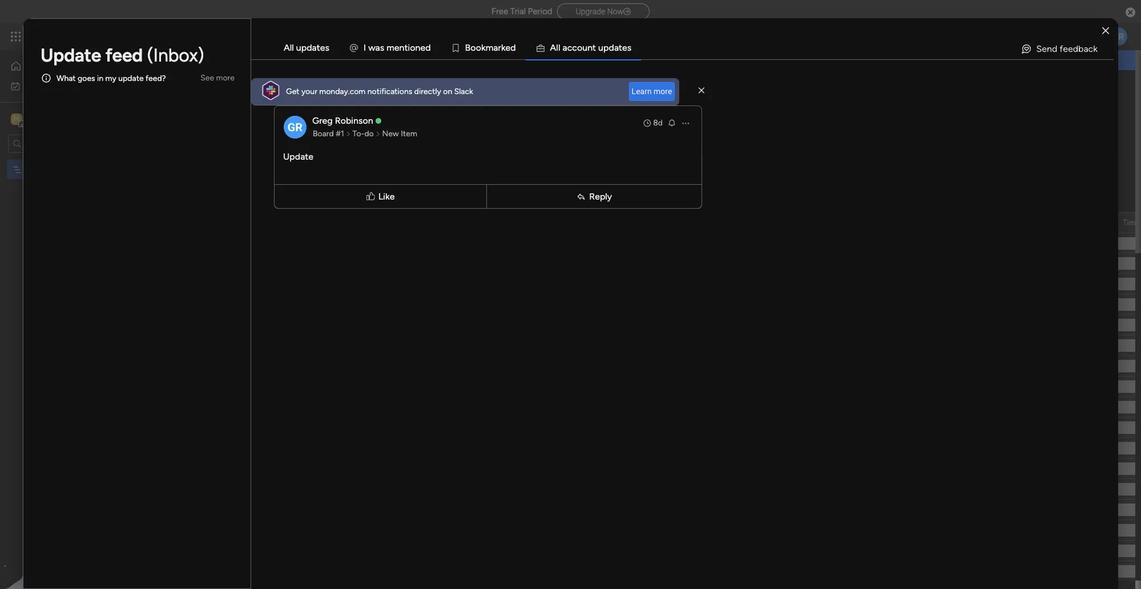 Task type: locate. For each thing, give the bounding box(es) containing it.
e right i
[[421, 42, 426, 53]]

1 vertical spatial board #1
[[313, 129, 344, 139]]

0 vertical spatial #1
[[232, 79, 253, 104]]

o
[[410, 42, 415, 53], [471, 42, 476, 53], [476, 42, 481, 53], [577, 42, 583, 53]]

1 horizontal spatial #1
[[336, 129, 344, 139]]

1 horizontal spatial slider arrow image
[[376, 128, 381, 140]]

board down greg
[[313, 129, 334, 139]]

o right b
[[476, 42, 481, 53]]

a right i
[[375, 42, 380, 53]]

0 vertical spatial see
[[201, 73, 214, 83]]

template
[[527, 55, 563, 66]]

8d link
[[643, 118, 663, 129]]

a right 'with'
[[737, 55, 741, 66]]

3 d from the left
[[609, 42, 614, 53]]

1 horizontal spatial see
[[521, 106, 534, 115]]

None field
[[1120, 217, 1141, 229]]

l up "template"
[[556, 42, 558, 53]]

your right where
[[468, 106, 484, 116]]

item
[[401, 129, 417, 139], [235, 280, 251, 289]]

2 identify from the top
[[216, 465, 244, 475]]

see inside button
[[201, 73, 214, 83]]

slider arrow image
[[346, 128, 351, 140], [376, 128, 381, 140]]

1 horizontal spatial t
[[593, 42, 596, 53]]

1 vertical spatial more
[[654, 87, 672, 96]]

show board description image
[[261, 86, 275, 98]]

2 vertical spatial identify
[[216, 568, 244, 577]]

more up type
[[216, 73, 235, 83]]

s right "w"
[[380, 42, 384, 53]]

1 horizontal spatial more
[[654, 87, 672, 96]]

m left i
[[387, 42, 394, 53]]

2 m from the left
[[486, 42, 494, 53]]

re-
[[216, 403, 229, 413]]

0 vertical spatial assess old project's progress
[[216, 341, 320, 351]]

1 vertical spatial files
[[294, 526, 308, 536]]

0 vertical spatial strengths
[[246, 362, 280, 372]]

0 vertical spatial new item
[[382, 129, 417, 139]]

t
[[405, 42, 408, 53], [593, 42, 596, 53], [619, 42, 622, 53]]

1 vertical spatial progress
[[289, 547, 320, 557]]

1 horizontal spatial s
[[627, 42, 632, 53]]

0 vertical spatial project
[[486, 106, 512, 116]]

a
[[375, 42, 380, 53], [494, 42, 498, 53], [563, 42, 567, 53], [614, 42, 619, 53], [737, 55, 741, 66]]

1 vertical spatial update
[[283, 151, 313, 162]]

m for e
[[387, 42, 394, 53]]

2 horizontal spatial d
[[609, 42, 614, 53]]

stands.
[[514, 106, 539, 116]]

0 vertical spatial board
[[174, 79, 227, 104]]

1 vertical spatial #1
[[336, 129, 344, 139]]

0 horizontal spatial k
[[481, 42, 486, 53]]

workspace image
[[11, 113, 22, 125]]

0 vertical spatial on
[[669, 55, 680, 66]]

project down re-assign tasks to team
[[244, 424, 270, 433]]

l right a
[[558, 42, 560, 53]]

updates
[[296, 42, 329, 53], [294, 485, 323, 495]]

1 vertical spatial retrieve
[[216, 526, 245, 536]]

2 vertical spatial update
[[216, 424, 242, 433]]

assess
[[216, 341, 241, 351], [216, 547, 241, 557]]

3 identify from the top
[[216, 568, 244, 577]]

all updates link
[[275, 37, 339, 59]]

d
[[426, 42, 431, 53], [511, 42, 516, 53], [609, 42, 614, 53]]

0 vertical spatial retrieve
[[216, 321, 245, 331]]

to left the team
[[273, 403, 281, 413]]

learn more
[[632, 87, 672, 96]]

see left more on the left
[[521, 106, 534, 115]]

1 vertical spatial assess
[[216, 547, 241, 557]]

0 horizontal spatial see
[[201, 73, 214, 83]]

0 vertical spatial board #1
[[174, 79, 253, 104]]

of right track
[[434, 106, 442, 116]]

reply
[[589, 191, 612, 202]]

1 u from the left
[[583, 42, 588, 53]]

1 retrieve from the top
[[216, 321, 245, 331]]

2 horizontal spatial update
[[283, 151, 313, 162]]

retrieve
[[216, 321, 245, 331], [216, 526, 245, 536]]

s right 'p'
[[627, 42, 632, 53]]

0 horizontal spatial d
[[426, 42, 431, 53]]

your right get
[[301, 87, 317, 96]]

re-assign tasks to team
[[216, 403, 301, 413]]

2 weaknesses from the top
[[297, 568, 340, 577]]

a right a
[[563, 42, 567, 53]]

0 vertical spatial review old project's goals
[[216, 300, 309, 310]]

1 horizontal spatial board #1
[[313, 129, 344, 139]]

1 vertical spatial identify
[[216, 465, 244, 475]]

1 vertical spatial goals
[[290, 506, 309, 516]]

update for update project timeline
[[216, 424, 242, 433]]

update down calendar button
[[283, 151, 313, 162]]

d right i
[[426, 42, 431, 53]]

1 horizontal spatial your
[[468, 106, 484, 116]]

n left i
[[399, 42, 405, 53]]

1 vertical spatial new item
[[216, 280, 251, 289]]

slider arrow image right the 'do'
[[376, 128, 381, 140]]

1 d from the left
[[426, 42, 431, 53]]

0 vertical spatial your
[[301, 87, 317, 96]]

0 horizontal spatial s
[[380, 42, 384, 53]]

0 vertical spatial new
[[382, 129, 399, 139]]

0 vertical spatial review
[[216, 300, 242, 310]]

my
[[25, 81, 36, 91]]

1 l from the left
[[556, 42, 558, 53]]

progress
[[289, 341, 320, 351], [289, 547, 320, 557]]

0 vertical spatial progress
[[289, 341, 320, 351]]

assign
[[277, 106, 301, 116]]

project's
[[257, 300, 288, 310], [260, 321, 292, 331], [256, 341, 287, 351], [257, 506, 288, 516], [260, 526, 292, 536], [256, 547, 287, 557]]

0 vertical spatial files
[[294, 321, 308, 331]]

a right 'p'
[[614, 42, 619, 53]]

u up visible
[[598, 42, 604, 53]]

2 u from the left
[[598, 42, 604, 53]]

weaknesses
[[297, 362, 340, 372], [297, 568, 340, 577]]

1 identify from the top
[[216, 362, 244, 372]]

0 vertical spatial weaknesses
[[297, 362, 340, 372]]

files
[[294, 321, 308, 331], [294, 526, 308, 536]]

2 strengths from the top
[[246, 568, 280, 577]]

e left i
[[394, 42, 399, 53]]

learn more button
[[629, 82, 675, 101]]

upgrade now link
[[557, 3, 650, 19]]

timelines
[[346, 106, 378, 116]]

1 vertical spatial review
[[216, 506, 242, 516]]

list box
[[0, 158, 146, 333]]

0 vertical spatial update
[[41, 45, 101, 66]]

project down update project timeline
[[246, 444, 272, 454]]

dapulse rightstroke image
[[624, 7, 631, 16]]

1 vertical spatial identify strengths and weaknesses
[[216, 568, 340, 577]]

s
[[380, 42, 384, 53], [627, 42, 632, 53]]

areas
[[246, 465, 264, 475]]

2 review old project's goals from the top
[[216, 506, 309, 516]]

evaluate
[[216, 383, 246, 392]]

update for update
[[283, 151, 313, 162]]

#1 right add view 'image'
[[336, 129, 344, 139]]

u
[[583, 42, 588, 53], [598, 42, 604, 53]]

project left stands.
[[486, 106, 512, 116]]

2 progress from the top
[[289, 547, 320, 557]]

update up what
[[41, 45, 101, 66]]

board for board #1 field
[[174, 79, 227, 104]]

1 vertical spatial project
[[244, 424, 270, 433]]

0 horizontal spatial of
[[238, 106, 246, 116]]

1 vertical spatial on
[[443, 87, 452, 96]]

on left 'the'
[[669, 55, 680, 66]]

1 vertical spatial weaknesses
[[297, 568, 340, 577]]

board #1 for board #1 link
[[313, 129, 344, 139]]

0 vertical spatial assess
[[216, 341, 241, 351]]

1 horizontal spatial to
[[627, 55, 635, 66]]

more for see more
[[216, 73, 235, 83]]

to right visible
[[627, 55, 635, 66]]

3 o from the left
[[476, 42, 481, 53]]

0 vertical spatial more
[[216, 73, 235, 83]]

1 horizontal spatial of
[[434, 106, 442, 116]]

0 vertical spatial goals
[[290, 300, 309, 310]]

1 vertical spatial your
[[468, 106, 484, 116]]

on left slack
[[443, 87, 452, 96]]

1 horizontal spatial u
[[598, 42, 604, 53]]

i
[[364, 42, 366, 53]]

1 vertical spatial updates
[[294, 485, 323, 495]]

2 k from the left
[[501, 42, 506, 53]]

updates down improvement
[[294, 485, 323, 495]]

0 horizontal spatial board
[[174, 79, 227, 104]]

e up visible
[[622, 42, 627, 53]]

your
[[301, 87, 317, 96], [468, 106, 484, 116]]

robinson
[[335, 115, 373, 126]]

old
[[244, 300, 255, 310], [247, 321, 259, 331], [242, 341, 254, 351], [244, 506, 255, 516], [247, 526, 259, 536], [242, 547, 254, 557]]

r
[[498, 42, 501, 53]]

0 vertical spatial retrieve old project's files
[[216, 321, 308, 331]]

reply button
[[490, 187, 699, 206]]

review old project's goals
[[216, 300, 309, 310], [216, 506, 309, 516]]

0 horizontal spatial m
[[387, 42, 394, 53]]

1 goals from the top
[[290, 300, 309, 310]]

board
[[174, 79, 227, 104], [313, 129, 334, 139]]

analyze
[[216, 444, 244, 454]]

1 vertical spatial review old project's goals
[[216, 506, 309, 516]]

1 e from the left
[[394, 42, 399, 53]]

see
[[201, 73, 214, 83], [521, 106, 534, 115]]

updates right all
[[296, 42, 329, 53]]

d up the this
[[511, 42, 516, 53]]

0 vertical spatial identify
[[216, 362, 244, 372]]

board up any
[[174, 79, 227, 104]]

8d
[[653, 118, 663, 128]]

is
[[591, 55, 597, 66]]

board #1
[[174, 79, 253, 104], [313, 129, 344, 139]]

evaluate team's performance
[[216, 383, 320, 392]]

project for timeline
[[244, 424, 270, 433]]

remove from favorites image
[[281, 86, 292, 97]]

board #1 down greg
[[313, 129, 344, 139]]

more
[[536, 106, 555, 115]]

1 o from the left
[[410, 42, 415, 53]]

2 slider arrow image from the left
[[376, 128, 381, 140]]

0 horizontal spatial n
[[399, 42, 405, 53]]

update
[[118, 73, 144, 83]]

update for update feed (inbox)
[[41, 45, 101, 66]]

see more button
[[196, 69, 239, 87]]

0 vertical spatial identify strengths and weaknesses
[[216, 362, 340, 372]]

1 t from the left
[[405, 42, 408, 53]]

1 s from the left
[[380, 42, 384, 53]]

1 vertical spatial board
[[313, 129, 334, 139]]

new
[[382, 129, 399, 139], [216, 280, 233, 289]]

1 vertical spatial new
[[216, 280, 233, 289]]

e
[[394, 42, 399, 53], [421, 42, 426, 53], [506, 42, 511, 53], [622, 42, 627, 53]]

home
[[26, 61, 48, 71]]

t right 'p'
[[619, 42, 622, 53]]

o right "w"
[[410, 42, 415, 53]]

reminder image
[[667, 118, 677, 127]]

0 horizontal spatial t
[[405, 42, 408, 53]]

1 vertical spatial item
[[235, 280, 251, 289]]

in
[[97, 73, 103, 83]]

a
[[550, 42, 556, 53]]

0 horizontal spatial board #1
[[174, 79, 253, 104]]

on
[[669, 55, 680, 66], [443, 87, 452, 96]]

slider arrow image left "to-"
[[346, 128, 351, 140]]

0 horizontal spatial new
[[216, 280, 233, 289]]

2 o from the left
[[471, 42, 476, 53]]

of right type
[[238, 106, 246, 116]]

see up any
[[201, 73, 214, 83]]

1 vertical spatial to
[[273, 403, 281, 413]]

1 horizontal spatial new
[[382, 129, 399, 139]]

1 vertical spatial strengths
[[246, 568, 280, 577]]

1 m from the left
[[387, 42, 394, 53]]

e right r
[[506, 42, 511, 53]]

d for a l l a c c o u n t u p d a t e s
[[609, 42, 614, 53]]

add view image
[[329, 128, 334, 136]]

link
[[785, 55, 798, 66]]

all updates
[[284, 42, 329, 53]]

u up board
[[583, 42, 588, 53]]

board #1 link
[[311, 128, 346, 140]]

0 horizontal spatial new item
[[216, 280, 251, 289]]

0 vertical spatial item
[[401, 129, 417, 139]]

more right learn at the right of page
[[654, 87, 672, 96]]

1 horizontal spatial n
[[415, 42, 421, 53]]

option
[[0, 159, 146, 162]]

m button
[[8, 109, 114, 129]]

#1
[[232, 79, 253, 104], [336, 129, 344, 139]]

now
[[607, 7, 624, 16]]

#1 up type
[[232, 79, 253, 104]]

m left r
[[486, 42, 494, 53]]

1 vertical spatial retrieve old project's files
[[216, 526, 308, 536]]

0 horizontal spatial more
[[216, 73, 235, 83]]

identify strengths and weaknesses
[[216, 362, 340, 372], [216, 568, 340, 577]]

upgrade now
[[576, 7, 624, 16]]

2 vertical spatial project
[[246, 444, 272, 454]]

get your monday.com notifications directly on slack
[[286, 87, 473, 96]]

select product image
[[10, 31, 22, 42]]

new item link
[[381, 128, 419, 140]]

1 horizontal spatial d
[[511, 42, 516, 53]]

d up visible
[[609, 42, 614, 53]]

0 horizontal spatial on
[[443, 87, 452, 96]]

2 c from the left
[[572, 42, 577, 53]]

0 horizontal spatial #1
[[232, 79, 253, 104]]

1 horizontal spatial update
[[216, 424, 242, 433]]

2 horizontal spatial n
[[588, 42, 593, 53]]

1 vertical spatial assess old project's progress
[[216, 547, 320, 557]]

of
[[238, 106, 246, 116], [434, 106, 442, 116]]

update project timeline
[[216, 424, 301, 433]]

b o o k m a r k e d
[[465, 42, 516, 53]]

to
[[627, 55, 635, 66], [273, 403, 281, 413]]

to-do link
[[351, 128, 376, 140]]

tab list
[[274, 37, 1114, 59]]

0 horizontal spatial slider arrow image
[[346, 128, 351, 140]]

2 n from the left
[[415, 42, 421, 53]]

n right i
[[415, 42, 421, 53]]

n up is
[[588, 42, 593, 53]]

home button
[[7, 57, 123, 75]]

1 horizontal spatial item
[[401, 129, 417, 139]]

0 horizontal spatial u
[[583, 42, 588, 53]]

board #1 up any
[[174, 79, 253, 104]]

3 n from the left
[[588, 42, 593, 53]]

project
[[486, 106, 512, 116], [244, 424, 270, 433], [246, 444, 272, 454]]

workspace selection element
[[11, 112, 95, 127]]

ai
[[269, 157, 276, 167]]

1 horizontal spatial board
[[313, 129, 334, 139]]

o left r
[[471, 42, 476, 53]]

(inbox)
[[147, 45, 204, 66]]

send feedback
[[1037, 43, 1098, 54]]

t left 'p'
[[593, 42, 596, 53]]

1 horizontal spatial m
[[486, 42, 494, 53]]

4 e from the left
[[622, 42, 627, 53]]

o up board
[[577, 42, 583, 53]]

1 retrieve old project's files from the top
[[216, 321, 308, 331]]

2 horizontal spatial t
[[619, 42, 622, 53]]

0 horizontal spatial update
[[41, 45, 101, 66]]

update up the analyze
[[216, 424, 242, 433]]

t right "w"
[[405, 42, 408, 53]]

owners,
[[303, 106, 331, 116]]

and
[[380, 106, 393, 116], [282, 362, 295, 372], [279, 485, 292, 495], [282, 568, 295, 577]]

changes
[[247, 485, 277, 495]]

anyone
[[638, 55, 667, 66]]



Task type: vqa. For each thing, say whether or not it's contained in the screenshot.
My Work button
yes



Task type: describe. For each thing, give the bounding box(es) containing it.
like button
[[277, 180, 484, 214]]

team
[[283, 403, 301, 413]]

0 vertical spatial to
[[627, 55, 635, 66]]

i
[[408, 42, 410, 53]]

manage
[[175, 106, 203, 116]]

1 weaknesses from the top
[[297, 362, 340, 372]]

send feedback button
[[1016, 40, 1103, 58]]

my work
[[25, 81, 55, 91]]

notifications
[[368, 87, 412, 96]]

slack
[[454, 87, 473, 96]]

0 horizontal spatial your
[[301, 87, 317, 96]]

0 horizontal spatial to
[[273, 403, 281, 413]]

2 identify strengths and weaknesses from the top
[[216, 568, 340, 577]]

free
[[492, 6, 508, 17]]

data
[[274, 444, 290, 454]]

what
[[57, 73, 76, 83]]

visible
[[599, 55, 624, 66]]

1 files from the top
[[294, 321, 308, 331]]

dapulse close image
[[1126, 7, 1136, 18]]

see more link
[[520, 105, 556, 116]]

2 of from the left
[[434, 106, 442, 116]]

update feed (inbox)
[[41, 45, 204, 66]]

1 of from the left
[[238, 106, 246, 116]]

2 files from the top
[[294, 526, 308, 536]]

i w a s m e n t i o n e d
[[364, 42, 431, 53]]

options image
[[681, 119, 690, 128]]

see for see more
[[521, 106, 534, 115]]

1 assess from the top
[[216, 341, 241, 351]]

#1 for board #1 link
[[336, 129, 344, 139]]

for
[[266, 465, 277, 475]]

table button
[[237, 123, 273, 141]]

1 slider arrow image from the left
[[346, 128, 351, 140]]

my
[[105, 73, 116, 83]]

greg robinson link
[[312, 115, 373, 126]]

close image
[[1103, 27, 1109, 35]]

performance
[[274, 383, 320, 392]]

m for a
[[486, 42, 494, 53]]

project for data
[[246, 444, 272, 454]]

d for i w a s m e n t i o n e d
[[426, 42, 431, 53]]

2 d from the left
[[511, 42, 516, 53]]

goes
[[78, 73, 95, 83]]

see more
[[521, 106, 555, 115]]

ai assistant button
[[251, 153, 316, 171]]

free trial period
[[492, 6, 553, 17]]

feed?
[[146, 73, 166, 83]]

b
[[465, 42, 471, 53]]

my work button
[[7, 77, 123, 95]]

2 retrieve old project's files from the top
[[216, 526, 308, 536]]

2 assess old project's progress from the top
[[216, 547, 320, 557]]

greg
[[312, 115, 333, 126]]

with
[[717, 55, 735, 66]]

see more
[[201, 73, 235, 83]]

1 strengths from the top
[[246, 362, 280, 372]]

any
[[205, 106, 218, 116]]

1 assess old project's progress from the top
[[216, 341, 320, 351]]

feedback
[[1060, 43, 1098, 54]]

2 assess from the top
[[216, 547, 241, 557]]

1 horizontal spatial on
[[669, 55, 680, 66]]

learn
[[632, 87, 652, 96]]

send
[[1037, 43, 1058, 54]]

project.
[[248, 106, 275, 116]]

to-
[[353, 129, 365, 139]]

2 e from the left
[[421, 42, 426, 53]]

set
[[333, 106, 344, 116]]

a right b
[[494, 42, 498, 53]]

tab list containing all updates
[[274, 37, 1114, 59]]

trial
[[511, 6, 526, 17]]

upgrade
[[576, 7, 605, 16]]

1 k from the left
[[481, 42, 486, 53]]

2 t from the left
[[593, 42, 596, 53]]

improvement
[[279, 465, 326, 475]]

timeline
[[272, 424, 301, 433]]

updates inside the all updates link
[[296, 42, 329, 53]]

2 retrieve from the top
[[216, 526, 245, 536]]

1 n from the left
[[399, 42, 405, 53]]

this template board is visible to anyone on the web with a shareable link
[[508, 55, 798, 66]]

1 review from the top
[[216, 300, 242, 310]]

calendar
[[282, 127, 314, 136]]

analyze project data
[[216, 444, 290, 454]]

3 e from the left
[[506, 42, 511, 53]]

m
[[13, 114, 20, 124]]

manage any type of project. assign owners, set timelines and keep track of where your project stands.
[[175, 106, 539, 116]]

shareable
[[744, 55, 782, 66]]

work
[[38, 81, 55, 91]]

2 l from the left
[[558, 42, 560, 53]]

Board #1 field
[[171, 79, 256, 104]]

more for learn more
[[654, 87, 672, 96]]

3 t from the left
[[619, 42, 622, 53]]

a l l a c c o u n t u p d a t e s
[[550, 42, 632, 53]]

board for board #1 link
[[313, 129, 334, 139]]

propose
[[216, 485, 245, 495]]

p
[[604, 42, 609, 53]]

4 o from the left
[[577, 42, 583, 53]]

calendar button
[[273, 123, 322, 141]]

2 goals from the top
[[290, 506, 309, 516]]

2 review from the top
[[216, 506, 242, 516]]

1 c from the left
[[567, 42, 572, 53]]

board #1 for board #1 field
[[174, 79, 253, 104]]

get
[[286, 87, 300, 96]]

assign
[[229, 403, 251, 413]]

board
[[565, 55, 589, 66]]

monday.com
[[319, 87, 366, 96]]

see for see more
[[201, 73, 214, 83]]

1 horizontal spatial new item
[[382, 129, 417, 139]]

what goes in my update feed?
[[57, 73, 166, 83]]

directly
[[414, 87, 441, 96]]

greg robinson image
[[1109, 27, 1128, 46]]

#1 for board #1 field
[[232, 79, 253, 104]]

propose changes and updates
[[216, 485, 323, 495]]

table
[[246, 127, 265, 136]]

1 progress from the top
[[289, 341, 320, 351]]

1 review old project's goals from the top
[[216, 300, 309, 310]]

1 identify strengths and weaknesses from the top
[[216, 362, 340, 372]]

feed
[[105, 45, 143, 66]]

lottie animation image
[[0, 475, 146, 590]]

identify areas for improvement
[[216, 465, 326, 475]]

period
[[528, 6, 553, 17]]

greg robinson
[[312, 115, 373, 126]]

Search in workspace field
[[24, 137, 95, 150]]

0 horizontal spatial item
[[235, 280, 251, 289]]

tasks
[[253, 403, 271, 413]]

lottie animation element
[[0, 475, 146, 590]]

2 s from the left
[[627, 42, 632, 53]]

to-do
[[353, 129, 374, 139]]

dapulse x slim image
[[699, 86, 705, 96]]

type
[[220, 106, 236, 116]]

w
[[368, 42, 375, 53]]



